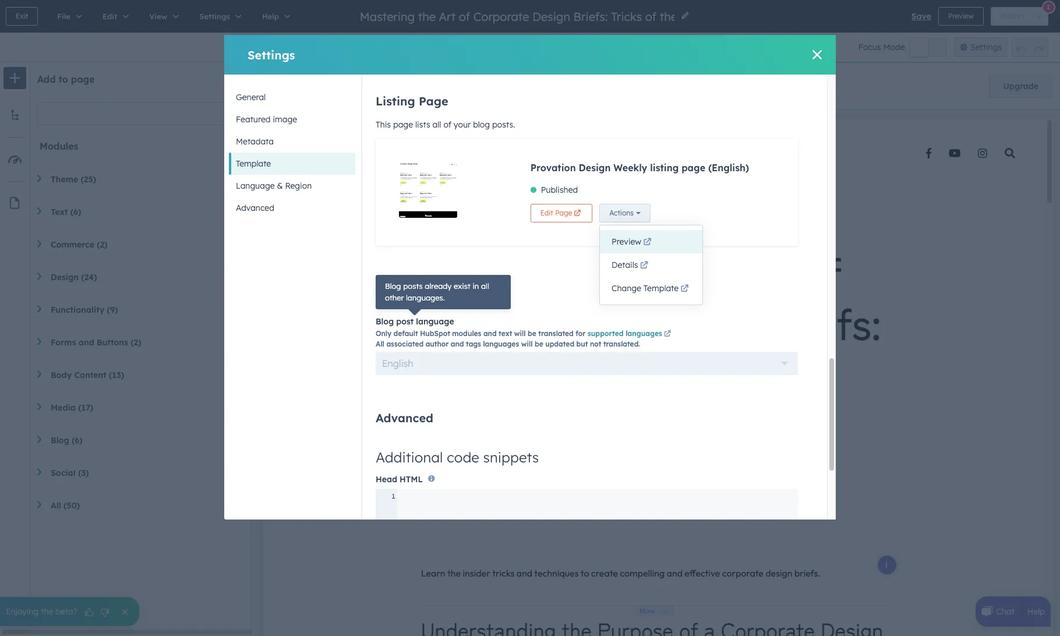 Task type: describe. For each thing, give the bounding box(es) containing it.
link opens in a new window image for change template link
[[681, 285, 689, 294]]

preview button
[[939, 7, 984, 26]]

enjoying the beta? button
[[0, 597, 139, 627]]

to
[[59, 73, 68, 85]]

be for translated
[[528, 329, 537, 338]]

1 inside additional code snippets dialog
[[392, 492, 396, 501]]

metadata button
[[229, 131, 356, 153]]

general
[[236, 92, 266, 103]]

0 vertical spatial 1
[[1047, 3, 1051, 11]]

exit
[[16, 12, 28, 20]]

modules
[[40, 140, 78, 152]]

enjoying the beta?
[[6, 607, 77, 617]]

supported
[[588, 329, 624, 338]]

translated
[[539, 329, 574, 338]]

)
[[746, 162, 750, 174]]

additional
[[376, 449, 443, 466]]

listing page
[[376, 94, 449, 108]]

(
[[709, 162, 712, 174]]

advanced button
[[229, 197, 356, 219]]

preview for preview "link"
[[612, 237, 642, 247]]

but
[[577, 340, 588, 348]]

add
[[37, 73, 56, 85]]

close image for add to page
[[229, 76, 236, 83]]

language
[[416, 316, 454, 327]]

not
[[590, 340, 602, 348]]

preview link
[[600, 230, 703, 254]]

all
[[376, 340, 385, 348]]

hubspot for default
[[420, 329, 450, 338]]

languages.
[[406, 293, 445, 302]]

add to page
[[37, 73, 95, 85]]

page for edit page
[[556, 209, 573, 217]]

html
[[400, 475, 423, 485]]

blog.
[[462, 80, 486, 92]]

settings inside additional code snippets dialog
[[248, 48, 295, 62]]

0 vertical spatial and
[[484, 329, 497, 338]]

lists
[[416, 119, 431, 130]]

link opens in a new window image for preview
[[644, 238, 652, 247]]

publish
[[1001, 12, 1025, 20]]

1 horizontal spatial language & region
[[376, 286, 491, 301]]

actions
[[610, 209, 634, 217]]

supported languages link
[[588, 329, 673, 338]]

this page lists all of your blog posts.
[[376, 119, 515, 130]]

exit link
[[6, 7, 38, 26]]

all inside additional code snippets dialog
[[433, 119, 442, 130]]

from
[[412, 80, 434, 92]]

already
[[425, 282, 452, 291]]

1 horizontal spatial &
[[438, 286, 447, 301]]

listing
[[376, 94, 415, 108]]

page for listing page
[[419, 94, 449, 108]]

1 vertical spatial page
[[393, 119, 413, 130]]

translated.
[[604, 340, 641, 348]]

code
[[447, 449, 480, 466]]

hubspot for the
[[344, 80, 385, 92]]

save
[[912, 11, 932, 22]]

link opens in a new window image inside details link
[[641, 262, 649, 270]]

snippets
[[483, 449, 539, 466]]

provation
[[531, 162, 576, 174]]

only default hubspot modules and text will be translated for
[[376, 329, 588, 338]]

blog post language
[[376, 316, 454, 327]]

language inside button
[[236, 181, 275, 191]]

supported languages
[[588, 329, 663, 338]]

change template link
[[600, 277, 703, 300]]

other
[[385, 293, 404, 302]]

this
[[376, 119, 391, 130]]

featured
[[236, 114, 271, 125]]

all associated author and tags languages will be updated but not translated.
[[376, 340, 641, 348]]

blog
[[473, 119, 490, 130]]

thumbsup image
[[84, 608, 95, 619]]

will for text
[[515, 329, 526, 338]]

blog posts already exist in all other languages.
[[385, 282, 490, 302]]

edit page link
[[531, 204, 593, 223]]

remove
[[285, 80, 323, 92]]

details
[[612, 260, 639, 270]]

focus mode
[[859, 42, 906, 52]]

logo
[[388, 80, 409, 92]]

link opens in a new window image inside details link
[[641, 262, 649, 270]]

your for from
[[437, 80, 459, 92]]

exist
[[454, 282, 471, 291]]

modules
[[453, 329, 482, 338]]

text
[[499, 329, 513, 338]]

settings button
[[955, 37, 1008, 57]]



Task type: locate. For each thing, give the bounding box(es) containing it.
1 vertical spatial language & region
[[376, 286, 491, 301]]

1 vertical spatial all
[[481, 282, 490, 291]]

0 vertical spatial your
[[437, 80, 459, 92]]

0 vertical spatial all
[[433, 119, 442, 130]]

language & region button
[[229, 175, 356, 197]]

page
[[71, 73, 95, 85], [393, 119, 413, 130], [682, 162, 706, 174]]

will
[[515, 329, 526, 338], [522, 340, 533, 348]]

0 vertical spatial advanced
[[236, 203, 274, 213]]

head html
[[376, 475, 423, 485]]

1 horizontal spatial page
[[393, 119, 413, 130]]

1 vertical spatial hubspot
[[420, 329, 450, 338]]

languages up 'translated.'
[[626, 329, 663, 338]]

group
[[1012, 37, 1049, 57]]

template button
[[229, 153, 356, 175]]

0 horizontal spatial 1
[[392, 492, 396, 501]]

close image
[[813, 50, 822, 59], [229, 76, 236, 83]]

1 horizontal spatial preview
[[949, 12, 974, 20]]

region inside button
[[285, 181, 312, 191]]

actions button
[[600, 204, 651, 223]]

languages down text
[[483, 340, 519, 348]]

link opens in a new window image
[[644, 238, 652, 247], [641, 262, 649, 270], [681, 285, 689, 294], [664, 331, 671, 338], [664, 331, 671, 338]]

hubspot left logo
[[344, 80, 385, 92]]

0 vertical spatial the
[[326, 80, 341, 92]]

all left "of"
[[433, 119, 442, 130]]

0 horizontal spatial language
[[236, 181, 275, 191]]

page left lists at the left of the page
[[393, 119, 413, 130]]

link opens in a new window image inside change template link
[[681, 285, 689, 294]]

0 vertical spatial blog
[[385, 282, 401, 291]]

and left text
[[484, 329, 497, 338]]

updated
[[546, 340, 575, 348]]

details link
[[600, 254, 703, 277]]

enjoying
[[6, 607, 39, 617]]

focus
[[859, 42, 882, 52]]

1 vertical spatial and
[[451, 340, 464, 348]]

preview inside preview button
[[949, 12, 974, 20]]

save button
[[912, 9, 932, 23]]

language & region inside button
[[236, 181, 312, 191]]

page right 'to'
[[71, 73, 95, 85]]

1 vertical spatial &
[[438, 286, 447, 301]]

the for beta?
[[41, 607, 53, 617]]

1 vertical spatial advanced
[[376, 411, 434, 425]]

template down details link
[[644, 283, 679, 294]]

1 horizontal spatial languages
[[626, 329, 663, 338]]

0 horizontal spatial page
[[419, 94, 449, 108]]

and
[[484, 329, 497, 338], [451, 340, 464, 348]]

0 vertical spatial language & region
[[236, 181, 312, 191]]

0 horizontal spatial hubspot
[[344, 80, 385, 92]]

1 vertical spatial close image
[[229, 76, 236, 83]]

0 vertical spatial region
[[285, 181, 312, 191]]

template
[[236, 159, 271, 169], [644, 283, 679, 294]]

1 horizontal spatial english
[[712, 162, 746, 174]]

settings up remove at the left top of page
[[248, 48, 295, 62]]

english
[[712, 162, 746, 174], [382, 358, 414, 369]]

head
[[376, 475, 397, 485]]

1 horizontal spatial advanced
[[376, 411, 434, 425]]

template inside button
[[236, 159, 271, 169]]

1 horizontal spatial 1
[[1047, 3, 1051, 11]]

of
[[444, 119, 452, 130]]

default
[[394, 329, 418, 338]]

posts.
[[493, 119, 515, 130]]

link opens in a new window image for supported languages link
[[664, 331, 671, 338]]

hubspot up author
[[420, 329, 450, 338]]

0 horizontal spatial language & region
[[236, 181, 312, 191]]

close image up 'general'
[[229, 76, 236, 83]]

tags
[[466, 340, 481, 348]]

general button
[[229, 86, 356, 108]]

metadata
[[236, 136, 274, 147]]

be left translated
[[528, 329, 537, 338]]

be for updated
[[535, 340, 544, 348]]

0 horizontal spatial languages
[[483, 340, 519, 348]]

will left updated
[[522, 340, 533, 348]]

be down translated
[[535, 340, 544, 348]]

all inside blog posts already exist in all other languages.
[[481, 282, 490, 291]]

blog up only
[[376, 316, 394, 327]]

published
[[541, 185, 578, 195]]

hubspot
[[344, 80, 385, 92], [420, 329, 450, 338]]

hubspot inside additional code snippets dialog
[[420, 329, 450, 338]]

in
[[473, 282, 479, 291]]

page down from
[[419, 94, 449, 108]]

0 horizontal spatial preview
[[612, 237, 642, 247]]

0 vertical spatial hubspot
[[344, 80, 385, 92]]

associated
[[387, 340, 424, 348]]

mode
[[884, 42, 906, 52]]

the inside button
[[41, 607, 53, 617]]

1 horizontal spatial the
[[326, 80, 341, 92]]

the left beta?
[[41, 607, 53, 617]]

blog up other
[[385, 282, 401, 291]]

help
[[1028, 607, 1046, 617]]

all right in
[[481, 282, 490, 291]]

language & region
[[236, 181, 312, 191], [376, 286, 491, 301]]

featured image
[[236, 114, 297, 125]]

featured image button
[[229, 108, 356, 131]]

edit page
[[541, 209, 573, 217]]

0 vertical spatial link opens in a new window image
[[644, 238, 652, 247]]

1 right publish 'button'
[[1047, 3, 1051, 11]]

0 horizontal spatial and
[[451, 340, 464, 348]]

&
[[277, 181, 283, 191], [438, 286, 447, 301]]

template down "metadata"
[[236, 159, 271, 169]]

2 vertical spatial link opens in a new window image
[[681, 285, 689, 294]]

settings inside settings button
[[971, 42, 1003, 52]]

1 vertical spatial blog
[[376, 316, 394, 327]]

and down modules
[[451, 340, 464, 348]]

0 horizontal spatial region
[[285, 181, 312, 191]]

2 horizontal spatial page
[[682, 162, 706, 174]]

publish group
[[991, 7, 1049, 26]]

blog inside blog posts already exist in all other languages.
[[385, 282, 401, 291]]

0 vertical spatial page
[[71, 73, 95, 85]]

the
[[326, 80, 341, 92], [41, 607, 53, 617]]

the for hubspot
[[326, 80, 341, 92]]

1 vertical spatial preview
[[612, 237, 642, 247]]

1 vertical spatial page
[[556, 209, 573, 217]]

0 vertical spatial language
[[236, 181, 275, 191]]

advanced
[[236, 203, 274, 213], [376, 411, 434, 425]]

additional code snippets dialog
[[224, 0, 836, 637]]

change
[[612, 283, 642, 294]]

1 vertical spatial language
[[376, 286, 435, 301]]

0 horizontal spatial template
[[236, 159, 271, 169]]

0 vertical spatial will
[[515, 329, 526, 338]]

link opens in a new window image right details
[[641, 262, 649, 270]]

upgrade link
[[989, 75, 1054, 98]]

blog for blog posts already exist in all other languages.
[[385, 282, 401, 291]]

additional code snippets
[[376, 449, 539, 466]]

blog
[[385, 282, 401, 291], [376, 316, 394, 327]]

None field
[[359, 8, 676, 24]]

thumbsdown image
[[99, 608, 110, 619]]

change template
[[612, 283, 679, 294]]

settings down preview button
[[971, 42, 1003, 52]]

author
[[426, 340, 449, 348]]

0 horizontal spatial all
[[433, 119, 442, 130]]

chat
[[997, 607, 1015, 617]]

image
[[273, 114, 297, 125]]

1 vertical spatial languages
[[483, 340, 519, 348]]

1 horizontal spatial hubspot
[[420, 329, 450, 338]]

settings
[[971, 42, 1003, 52], [248, 48, 295, 62]]

provation design weekly listing page ( english )
[[531, 162, 750, 174]]

link opens in a new window image
[[644, 238, 652, 247], [641, 262, 649, 270], [681, 285, 689, 294]]

close image for settings
[[813, 50, 822, 59]]

0 vertical spatial page
[[419, 94, 449, 108]]

1 horizontal spatial language
[[376, 286, 435, 301]]

region up modules
[[451, 286, 491, 301]]

0 vertical spatial close image
[[813, 50, 822, 59]]

language & region up language
[[376, 286, 491, 301]]

close image left 'focus' at the top
[[813, 50, 822, 59]]

0 vertical spatial be
[[528, 329, 537, 338]]

your inside additional code snippets dialog
[[454, 119, 471, 130]]

language up advanced button
[[236, 181, 275, 191]]

link opens in a new window image up details link
[[644, 238, 652, 247]]

1 horizontal spatial close image
[[813, 50, 822, 59]]

1 vertical spatial template
[[644, 283, 679, 294]]

listing
[[651, 162, 679, 174]]

the right remove at the left top of page
[[326, 80, 341, 92]]

will right text
[[515, 329, 526, 338]]

english inside "popup button"
[[382, 358, 414, 369]]

1 vertical spatial english
[[382, 358, 414, 369]]

page left (
[[682, 162, 706, 174]]

& left "exist"
[[438, 286, 447, 301]]

post
[[397, 316, 414, 327]]

language & region up advanced button
[[236, 181, 312, 191]]

upgrade
[[1004, 81, 1039, 92]]

posts
[[403, 282, 423, 291]]

link opens in a new window image for preview "link"
[[644, 238, 652, 247]]

english button
[[376, 352, 799, 375]]

preview inside preview "link"
[[612, 237, 642, 247]]

blog for blog post language
[[376, 316, 394, 327]]

your right from
[[437, 80, 459, 92]]

1
[[1047, 3, 1051, 11], [392, 492, 396, 501]]

0 vertical spatial english
[[712, 162, 746, 174]]

region up advanced button
[[285, 181, 312, 191]]

link opens in a new window image inside preview "link"
[[644, 238, 652, 247]]

language up post
[[376, 286, 435, 301]]

link opens in a new window image right change template at the top of page
[[681, 285, 689, 294]]

2 vertical spatial page
[[682, 162, 706, 174]]

Search search field
[[37, 102, 244, 125]]

link opens in a new window image inside preview "link"
[[644, 238, 652, 247]]

0 horizontal spatial the
[[41, 607, 53, 617]]

0 horizontal spatial settings
[[248, 48, 295, 62]]

languages
[[626, 329, 663, 338], [483, 340, 519, 348]]

0 vertical spatial &
[[277, 181, 283, 191]]

1 horizontal spatial template
[[644, 283, 679, 294]]

0 horizontal spatial english
[[382, 358, 414, 369]]

advanced up additional
[[376, 411, 434, 425]]

your for of
[[454, 119, 471, 130]]

only
[[376, 329, 392, 338]]

blog inside additional code snippets dialog
[[376, 316, 394, 327]]

advanced inside button
[[236, 203, 274, 213]]

1 vertical spatial be
[[535, 340, 544, 348]]

focus mode element
[[910, 38, 948, 57]]

link opens in a new window image for change template
[[681, 285, 689, 294]]

1 vertical spatial the
[[41, 607, 53, 617]]

0 horizontal spatial &
[[277, 181, 283, 191]]

1 vertical spatial will
[[522, 340, 533, 348]]

design
[[579, 162, 611, 174]]

& inside button
[[277, 181, 283, 191]]

edit
[[541, 209, 554, 217]]

beta?
[[55, 607, 77, 617]]

weekly
[[614, 162, 648, 174]]

be
[[528, 329, 537, 338], [535, 340, 544, 348]]

advanced down language & region button
[[236, 203, 274, 213]]

1 horizontal spatial all
[[481, 282, 490, 291]]

1 horizontal spatial settings
[[971, 42, 1003, 52]]

publish button
[[991, 7, 1035, 26]]

0 vertical spatial preview
[[949, 12, 974, 20]]

0 vertical spatial template
[[236, 159, 271, 169]]

will for languages
[[522, 340, 533, 348]]

1 vertical spatial link opens in a new window image
[[641, 262, 649, 270]]

preview up settings button
[[949, 12, 974, 20]]

preview for preview button
[[949, 12, 974, 20]]

1 down head html
[[392, 492, 396, 501]]

1 horizontal spatial region
[[451, 286, 491, 301]]

0 horizontal spatial page
[[71, 73, 95, 85]]

& up advanced button
[[277, 181, 283, 191]]

link opens in a new window image inside change template link
[[681, 285, 689, 294]]

your
[[437, 80, 459, 92], [454, 119, 471, 130]]

0 vertical spatial languages
[[626, 329, 663, 338]]

1 vertical spatial 1
[[392, 492, 396, 501]]

remove the hubspot logo from your blog.
[[285, 80, 486, 92]]

language
[[236, 181, 275, 191], [376, 286, 435, 301]]

1 horizontal spatial page
[[556, 209, 573, 217]]

1 vertical spatial region
[[451, 286, 491, 301]]

1 horizontal spatial and
[[484, 329, 497, 338]]

0 horizontal spatial advanced
[[236, 203, 274, 213]]

preview up details
[[612, 237, 642, 247]]

your right "of"
[[454, 119, 471, 130]]

page right edit
[[556, 209, 573, 217]]

1 vertical spatial your
[[454, 119, 471, 130]]

0 horizontal spatial close image
[[229, 76, 236, 83]]



Task type: vqa. For each thing, say whether or not it's contained in the screenshot.
Focus on the right
yes



